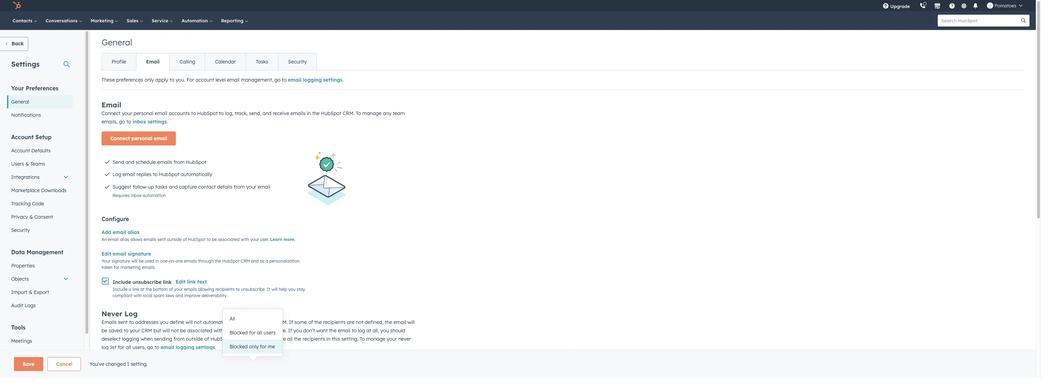 Task type: describe. For each thing, give the bounding box(es) containing it.
you right "all,"
[[380, 328, 389, 334]]

at inside emails sent to addresses you define will not automatically be saved to your crm. if some of the recipients are not defined, the email will be saved to your crm but will not be associated with the contacts included here. if you don't want the email to log at all, you should deselect logging when sending from outside of hubspot or make sure to include all the recipients in this setting. to manage your never log list for all users, go to
[[366, 328, 371, 334]]

conversations link
[[41, 11, 86, 30]]

receive
[[273, 110, 289, 117]]

with inside edit link text include a link at the bottom of your emails allowing recipients to unsubscribe. it will help you stay compliant with local spam laws and improve deliverability.
[[134, 293, 142, 298]]

users
[[11, 161, 24, 167]]

of up email logging settings .
[[204, 336, 209, 342]]

notifications button
[[970, 0, 982, 11]]

privacy & consent
[[11, 214, 53, 220]]

edit for link
[[176, 279, 185, 285]]

be right all
[[236, 319, 242, 326]]

sure
[[252, 336, 262, 342]]

inbox button
[[7, 361, 73, 374]]

1 horizontal spatial general
[[102, 37, 132, 47]]

your preferences
[[11, 85, 58, 92]]

profile
[[112, 59, 126, 65]]

edit for email
[[102, 251, 111, 257]]

requires
[[113, 193, 130, 198]]

calendar
[[215, 59, 236, 65]]

cancel
[[56, 361, 72, 367]]

0 horizontal spatial calling link
[[7, 348, 73, 361]]

email logging settings .
[[161, 345, 216, 351]]

0 vertical spatial alias
[[128, 229, 139, 236]]

user.
[[260, 237, 269, 242]]

crm. inside connect your personal email accounts to hubspot to log, track, send, and receive emails in the hubspot crm. to manage any team emails, go to
[[343, 110, 355, 117]]

blocked only for me inside button
[[230, 344, 275, 350]]

define
[[170, 319, 184, 326]]

objects
[[11, 276, 29, 282]]

0 horizontal spatial not
[[171, 328, 179, 334]]

one-
[[160, 259, 169, 264]]

email logging settings link for these preferences only apply to you. for account level email management, go to email logging settings .
[[288, 77, 342, 83]]

be up the deselect
[[102, 328, 107, 334]]

more
[[284, 237, 294, 242]]

email logging settings link for email logging settings .
[[161, 345, 215, 351]]

0 vertical spatial email
[[146, 59, 160, 65]]

at inside edit link text include a link at the bottom of your emails allowing recipients to unsubscribe. it will help you stay compliant with local spam laws and improve deliverability.
[[140, 287, 144, 292]]

up
[[148, 184, 154, 190]]

only inside popup button
[[247, 363, 257, 369]]

marketplace
[[11, 187, 40, 194]]

account for account setup
[[11, 134, 34, 141]]

meetings
[[11, 338, 32, 344]]

a inside edit link text include a link at the bottom of your emails allowing recipients to unsubscribe. it will help you stay compliant with local spam laws and improve deliverability.
[[129, 287, 131, 292]]

be down define at the bottom left of page
[[180, 328, 186, 334]]

2 horizontal spatial not
[[356, 319, 363, 326]]

text
[[197, 279, 207, 285]]

defined,
[[365, 319, 383, 326]]

manage inside emails sent to addresses you define will not automatically be saved to your crm. if some of the recipients are not defined, the email will be saved to your crm but will not be associated with the contacts included here. if you don't want the email to log at all, you should deselect logging when sending from outside of hubspot or make sure to include all the recipients in this setting. to manage your never log list for all users, go to
[[366, 336, 385, 342]]

security for the leftmost security link
[[11, 227, 30, 233]]

your up included
[[264, 319, 275, 326]]

downloads
[[41, 187, 67, 194]]

any
[[383, 110, 391, 117]]

0 vertical spatial signature
[[128, 251, 151, 257]]

0 vertical spatial calling link
[[169, 53, 205, 70]]

replies
[[137, 171, 152, 178]]

tracking
[[11, 201, 31, 207]]

pomatoes
[[995, 3, 1017, 8]]

marketplaces image
[[935, 3, 941, 9]]

sales link
[[123, 11, 148, 30]]

all
[[230, 316, 235, 322]]

notifications
[[11, 112, 41, 118]]

this
[[332, 336, 340, 342]]

upgrade image
[[883, 3, 889, 9]]

edit link text button
[[176, 278, 207, 286]]

0 vertical spatial from
[[174, 159, 185, 165]]

don't
[[303, 328, 315, 334]]

local
[[143, 293, 152, 298]]

and right "send"
[[125, 159, 134, 165]]

objects button
[[7, 273, 73, 286]]

and inside edit link text include a link at the bottom of your emails allowing recipients to unsubscribe. it will help you stay compliant with local spam laws and improve deliverability.
[[175, 293, 183, 298]]

1
[[127, 361, 129, 367]]

go inside emails sent to addresses you define will not automatically be saved to your crm. if some of the recipients are not defined, the email will be saved to your crm but will not be associated with the contacts included here. if you don't want the email to log at all, you should deselect logging when sending from outside of hubspot or make sure to include all the recipients in this setting. to manage your never log list for all users, go to
[[147, 345, 153, 351]]

your down addresses
[[130, 328, 140, 334]]

help
[[279, 287, 287, 292]]

changed
[[106, 361, 126, 367]]

the inside connect your personal email accounts to hubspot to log, track, send, and receive emails in the hubspot crm. to manage any team emails, go to
[[312, 110, 320, 117]]

logs
[[25, 303, 36, 309]]

you down some
[[294, 328, 302, 334]]

add
[[102, 229, 111, 236]]

tracking code
[[11, 201, 44, 207]]

for up sure
[[249, 330, 256, 336]]

emails sent to addresses you define will not automatically be saved to your crm. if some of the recipients are not defined, the email will be saved to your crm but will not be associated with the contacts included here. if you don't want the email to log at all, you should deselect logging when sending from outside of hubspot or make sure to include all the recipients in this setting. to manage your never log list for all users, go to
[[102, 319, 415, 351]]

2 horizontal spatial go
[[274, 77, 281, 83]]

emails inside edit link text include a link at the bottom of your emails allowing recipients to unsubscribe. it will help you stay compliant with local spam laws and improve deliverability.
[[184, 287, 197, 292]]

your inside suggest follow-up tasks and capture contact details from your email requires inbox automation
[[246, 184, 256, 190]]

team
[[393, 110, 405, 117]]

never
[[398, 336, 411, 342]]

1 vertical spatial saved
[[109, 328, 122, 334]]

automation
[[143, 193, 166, 198]]

privacy & consent link
[[7, 210, 73, 224]]

emails for the emails option
[[284, 363, 300, 369]]

when
[[141, 336, 153, 342]]

compliant
[[113, 293, 132, 298]]

your preferences element
[[7, 84, 73, 122]]

0 vertical spatial saved
[[243, 319, 257, 326]]

suggest
[[113, 184, 131, 190]]

bottom
[[153, 287, 168, 292]]

with inside emails sent to addresses you define will not automatically be saved to your crm. if some of the recipients are not defined, the email will be saved to your crm but will not be associated with the contacts included here. if you don't want the email to log at all, you should deselect logging when sending from outside of hubspot or make sure to include all the recipients in this setting. to manage your never log list for all users, go to
[[214, 328, 223, 334]]

audit logs
[[11, 303, 36, 309]]

one
[[176, 259, 183, 264]]

tools element
[[7, 324, 73, 378]]

management
[[27, 249, 63, 256]]

suggest follow-up tasks and capture contact details from your email requires inbox automation
[[113, 184, 270, 198]]

users & teams
[[11, 161, 45, 167]]

will up never
[[408, 319, 415, 326]]

2 horizontal spatial all
[[287, 336, 293, 342]]

calling icon button
[[917, 1, 929, 10]]

your inside edit email signature your signature will be used in one-on-one emails through the hubspot crm and as a personalization token for marketing emails.
[[102, 259, 110, 264]]

edit email signature button
[[102, 250, 151, 258]]

of inside edit link text include a link at the bottom of your emails allowing recipients to unsubscribe. it will help you stay compliant with local spam laws and improve deliverability.
[[169, 287, 173, 292]]

marketplaces button
[[930, 0, 945, 11]]

included
[[255, 328, 274, 334]]

logging inside emails sent to addresses you define will not automatically be saved to your crm. if some of the recipients are not defined, the email will be saved to your crm but will not be associated with the contacts included here. if you don't want the email to log at all, you should deselect logging when sending from outside of hubspot or make sure to include all the recipients in this setting. to manage your never log list for all users, go to
[[122, 336, 139, 342]]

0 horizontal spatial log
[[113, 171, 121, 178]]

import & export
[[11, 289, 49, 296]]

0 vertical spatial inbox
[[133, 119, 146, 125]]

want
[[316, 328, 328, 334]]

go inside connect your personal email accounts to hubspot to log, track, send, and receive emails in the hubspot crm. to manage any team emails, go to
[[119, 119, 125, 125]]

schedule
[[136, 159, 156, 165]]

settings image
[[961, 3, 967, 9]]

for down sure
[[260, 344, 267, 350]]

1 vertical spatial alias
[[120, 237, 129, 242]]

0 vertical spatial if
[[289, 319, 293, 326]]

will inside edit link text include a link at the bottom of your emails allowing recipients to unsubscribe. it will help you stay compliant with local spam laws and improve deliverability.
[[271, 287, 278, 292]]

hubspot inside edit email signature your signature will be used in one-on-one emails through the hubspot crm and as a personalization token for marketing emails.
[[222, 259, 240, 264]]

log email replies to hubspot automatically
[[113, 171, 212, 178]]

automation
[[182, 18, 209, 23]]

emails option
[[284, 363, 300, 369]]

navigation containing profile
[[102, 53, 317, 70]]

associated inside add email alias an email alias allows emails sent outside of hubspot to be associated with your user. learn more .
[[218, 237, 240, 242]]

connect personal email button
[[102, 132, 176, 146]]

1 horizontal spatial not
[[194, 319, 202, 326]]

improve
[[184, 293, 200, 298]]

used
[[145, 259, 154, 264]]

to inside add email alias an email alias allows emails sent outside of hubspot to be associated with your user. learn more .
[[207, 237, 211, 242]]

1 vertical spatial log
[[124, 310, 138, 318]]

1 horizontal spatial link
[[163, 279, 172, 286]]

account defaults
[[11, 148, 51, 154]]

but
[[154, 328, 161, 334]]

import
[[11, 289, 28, 296]]

send and schedule emails from hubspot
[[113, 159, 206, 165]]

hubspot image
[[13, 1, 21, 10]]

will right define at the bottom left of page
[[186, 319, 193, 326]]

it
[[267, 287, 270, 292]]

configure
[[102, 216, 129, 223]]

for inside popup button
[[259, 363, 266, 369]]

2 vertical spatial settings
[[196, 345, 215, 351]]

notifications image
[[973, 3, 979, 9]]

in inside connect your personal email accounts to hubspot to log, track, send, and receive emails in the hubspot crm. to manage any team emails, go to
[[307, 110, 311, 117]]

to inside emails sent to addresses you define will not automatically be saved to your crm. if some of the recipients are not defined, the email will be saved to your crm but will not be associated with the contacts included here. if you don't want the email to log at all, you should deselect logging when sending from outside of hubspot or make sure to include all the recipients in this setting. to manage your never log list for all users, go to
[[360, 336, 365, 342]]

email inside suggest follow-up tasks and capture contact details from your email requires inbox automation
[[258, 184, 270, 190]]

all inside button
[[257, 330, 262, 336]]

sending
[[154, 336, 172, 342]]

0 vertical spatial log
[[358, 328, 365, 334]]

1 vertical spatial setting.
[[131, 361, 148, 367]]

token
[[102, 265, 113, 270]]

of inside add email alias an email alias allows emails sent outside of hubspot to be associated with your user. learn more .
[[183, 237, 187, 242]]

reporting
[[221, 18, 245, 23]]

users & teams link
[[7, 157, 73, 171]]

be inside add email alias an email alias allows emails sent outside of hubspot to be associated with your user. learn more .
[[212, 237, 217, 242]]

0 horizontal spatial log
[[102, 345, 109, 351]]

contact
[[198, 184, 216, 190]]

your inside connect your personal email accounts to hubspot to log, track, send, and receive emails in the hubspot crm. to manage any team emails, go to
[[122, 110, 132, 117]]

emails inside edit email signature your signature will be used in one-on-one emails through the hubspot crm and as a personalization token for marketing emails.
[[184, 259, 197, 264]]

tracking code link
[[7, 197, 73, 210]]

account setup element
[[7, 133, 73, 237]]

from inside emails sent to addresses you define will not automatically be saved to your crm. if some of the recipients are not defined, the email will be saved to your crm but will not be associated with the contacts included here. if you don't want the email to log at all, you should deselect logging when sending from outside of hubspot or make sure to include all the recipients in this setting. to manage your never log list for all users, go to
[[174, 336, 185, 342]]

general inside your preferences element
[[11, 99, 29, 105]]

0 horizontal spatial all
[[126, 345, 131, 351]]

all button
[[223, 312, 283, 326]]

log,
[[225, 110, 233, 117]]

blocked inside popup button
[[226, 363, 245, 369]]

2 horizontal spatial settings
[[323, 77, 342, 83]]

details
[[217, 184, 232, 190]]



Task type: locate. For each thing, give the bounding box(es) containing it.
reporting link
[[217, 11, 252, 30]]

outside up on- on the bottom
[[167, 237, 182, 242]]

1 vertical spatial blocked
[[230, 344, 248, 350]]

only down sure
[[249, 344, 259, 350]]

0 vertical spatial in
[[307, 110, 311, 117]]

log left the list
[[102, 345, 109, 351]]

0 horizontal spatial email logging settings link
[[161, 345, 215, 351]]

sent inside add email alias an email alias allows emails sent outside of hubspot to be associated with your user. learn more .
[[158, 237, 166, 242]]

search image
[[1021, 18, 1026, 23]]

0 horizontal spatial saved
[[109, 328, 122, 334]]

will inside edit email signature your signature will be used in one-on-one emails through the hubspot crm and as a personalization token for marketing emails.
[[131, 259, 138, 264]]

1 horizontal spatial sent
[[158, 237, 166, 242]]

0 horizontal spatial sent
[[118, 319, 128, 326]]

crm. inside emails sent to addresses you define will not automatically be saved to your crm. if some of the recipients are not defined, the email will be saved to your crm but will not be associated with the contacts included here. if you don't want the email to log at all, you should deselect logging when sending from outside of hubspot or make sure to include all the recipients in this setting. to manage your never log list for all users, go to
[[276, 319, 288, 326]]

0 horizontal spatial email
[[102, 100, 121, 109]]

settings
[[11, 60, 40, 68]]

2 vertical spatial logging
[[176, 345, 194, 351]]

& left export on the bottom of page
[[29, 289, 32, 296]]

2 horizontal spatial in
[[326, 336, 331, 342]]

0 vertical spatial at
[[140, 287, 144, 292]]

through
[[198, 259, 214, 264]]

in inside emails sent to addresses you define will not automatically be saved to your crm. if some of the recipients are not defined, the email will be saved to your crm but will not be associated with the contacts included here. if you don't want the email to log at all, you should deselect logging when sending from outside of hubspot or make sure to include all the recipients in this setting. to manage your never log list for all users, go to
[[326, 336, 331, 342]]

crm inside emails sent to addresses you define will not automatically be saved to your crm. if some of the recipients are not defined, the email will be saved to your crm but will not be associated with the contacts included here. if you don't want the email to log at all, you should deselect logging when sending from outside of hubspot or make sure to include all the recipients in this setting. to manage your never log list for all users, go to
[[141, 328, 152, 334]]

emails inside emails sent to addresses you define will not automatically be saved to your crm. if some of the recipients are not defined, the email will be saved to your crm but will not be associated with the contacts included here. if you don't want the email to log at all, you should deselect logging when sending from outside of hubspot or make sure to include all the recipients in this setting. to manage your never log list for all users, go to
[[102, 319, 117, 326]]

marketing
[[91, 18, 115, 23]]

meetings link
[[7, 335, 73, 348]]

0 horizontal spatial setting.
[[131, 361, 148, 367]]

blocked for blocked only for me button
[[230, 344, 248, 350]]

a inside edit email signature your signature will be used in one-on-one emails through the hubspot crm and as a personalization token for marketing emails.
[[266, 259, 268, 264]]

link down include unsubscribe link at left bottom
[[132, 287, 139, 292]]

crm left as
[[241, 259, 250, 264]]

0 vertical spatial include
[[113, 279, 131, 286]]

recipients inside edit link text include a link at the bottom of your emails allowing recipients to unsubscribe. it will help you stay compliant with local spam laws and improve deliverability.
[[215, 287, 235, 292]]

calendar link
[[205, 53, 246, 70]]

0 horizontal spatial security link
[[7, 224, 73, 237]]

0 vertical spatial email logging settings link
[[288, 77, 342, 83]]

only left apply
[[145, 77, 154, 83]]

1 vertical spatial in
[[155, 259, 159, 264]]

blocked for blocked for all users button
[[230, 330, 248, 336]]

tyler black image
[[987, 2, 994, 9]]

teams
[[30, 161, 45, 167]]

preferences
[[26, 85, 58, 92]]

me inside popup button
[[267, 363, 275, 369]]

log down "send"
[[113, 171, 121, 178]]

search button
[[1018, 15, 1030, 27]]

accounts
[[169, 110, 190, 117]]

tasks
[[155, 184, 167, 190]]

navigation
[[102, 53, 317, 70]]

import & export link
[[7, 286, 73, 299]]

your inside edit link text include a link at the bottom of your emails allowing recipients to unsubscribe. it will help you stay compliant with local spam laws and improve deliverability.
[[174, 287, 183, 292]]

0 horizontal spatial logging
[[122, 336, 139, 342]]

if right here.
[[288, 328, 292, 334]]

will up 'marketing'
[[131, 259, 138, 264]]

. inside add email alias an email alias allows emails sent outside of hubspot to be associated with your user. learn more .
[[294, 237, 295, 242]]

inbox settings link
[[133, 119, 167, 125]]

your left preferences
[[11, 85, 24, 92]]

emails right allows
[[144, 237, 156, 242]]

recipients up want
[[323, 319, 346, 326]]

0 vertical spatial your
[[11, 85, 24, 92]]

email inside button
[[154, 135, 167, 142]]

a up compliant
[[129, 287, 131, 292]]

save
[[23, 361, 34, 367]]

back
[[12, 40, 24, 47]]

in left 'this'
[[326, 336, 331, 342]]

0 horizontal spatial general
[[11, 99, 29, 105]]

automatically
[[181, 171, 212, 178], [203, 319, 235, 326]]

setting. right 'this'
[[341, 336, 358, 342]]

alias up allows
[[128, 229, 139, 236]]

manage down "all,"
[[366, 336, 385, 342]]

0 vertical spatial setting.
[[341, 336, 358, 342]]

account up the account defaults
[[11, 134, 34, 141]]

automation link
[[177, 11, 217, 30]]

capture
[[179, 184, 197, 190]]

marketing
[[120, 265, 141, 270]]

email inside connect your personal email accounts to hubspot to log, track, send, and receive emails in the hubspot crm. to manage any team emails, go to
[[155, 110, 167, 117]]

all,
[[373, 328, 379, 334]]

& right users
[[25, 161, 29, 167]]

the inside edit email signature your signature will be used in one-on-one emails through the hubspot crm and as a personalization token for marketing emails.
[[215, 259, 221, 264]]

your right details
[[246, 184, 256, 190]]

1 vertical spatial log
[[102, 345, 109, 351]]

recipients up deliverability.
[[215, 287, 235, 292]]

audit
[[11, 303, 23, 309]]

manage left the 'any'
[[362, 110, 382, 117]]

conversations
[[46, 18, 79, 23]]

and inside edit email signature your signature will be used in one-on-one emails through the hubspot crm and as a personalization token for marketing emails.
[[251, 259, 259, 264]]

calling inside tools element
[[11, 351, 27, 358]]

1 vertical spatial your
[[102, 259, 110, 264]]

automatically inside emails sent to addresses you define will not automatically be saved to your crm. if some of the recipients are not defined, the email will be saved to your crm but will not be associated with the contacts included here. if you don't want the email to log at all, you should deselect logging when sending from outside of hubspot or make sure to include all the recipients in this setting. to manage your never log list for all users, go to
[[203, 319, 235, 326]]

list
[[110, 345, 117, 351]]

marketing link
[[86, 11, 123, 30]]

2 vertical spatial go
[[147, 345, 153, 351]]

1 account from the top
[[11, 134, 34, 141]]

for inside edit email signature your signature will be used in one-on-one emails through the hubspot crm and as a personalization token for marketing emails.
[[114, 265, 119, 270]]

in inside edit email signature your signature will be used in one-on-one emails through the hubspot crm and as a personalization token for marketing emails.
[[155, 259, 159, 264]]

your up token
[[102, 259, 110, 264]]

1 vertical spatial email logging settings link
[[161, 345, 215, 351]]

saved up the contacts
[[243, 319, 257, 326]]

settings
[[323, 77, 342, 83], [148, 119, 167, 125], [196, 345, 215, 351]]

security link
[[278, 53, 317, 70], [7, 224, 73, 237]]

0 vertical spatial only
[[145, 77, 154, 83]]

1 vertical spatial inbox
[[131, 193, 141, 198]]

connect
[[102, 110, 121, 117], [110, 135, 130, 142]]

account
[[11, 134, 34, 141], [11, 148, 30, 154]]

0 vertical spatial manage
[[362, 110, 382, 117]]

if left some
[[289, 319, 293, 326]]

manage inside connect your personal email accounts to hubspot to log, track, send, and receive emails in the hubspot crm. to manage any team emails, go to
[[362, 110, 382, 117]]

2 vertical spatial recipients
[[303, 336, 325, 342]]

security inside account setup element
[[11, 227, 30, 233]]

with left the contacts
[[214, 328, 223, 334]]

0 horizontal spatial with
[[134, 293, 142, 298]]

1 vertical spatial sent
[[118, 319, 128, 326]]

0 horizontal spatial calling
[[11, 351, 27, 358]]

0 vertical spatial security
[[288, 59, 307, 65]]

1 vertical spatial manage
[[366, 336, 385, 342]]

email
[[146, 59, 160, 65], [102, 100, 121, 109]]

hubspot link
[[8, 1, 26, 10]]

your up the connect personal email button
[[122, 110, 132, 117]]

emails up improve
[[184, 287, 197, 292]]

a
[[266, 259, 268, 264], [129, 287, 131, 292]]

menu item
[[915, 0, 916, 11]]

only inside button
[[249, 344, 259, 350]]

0 vertical spatial log
[[113, 171, 121, 178]]

blocked only for me down sure
[[230, 344, 275, 350]]

1 horizontal spatial logging
[[176, 345, 194, 351]]

apply
[[155, 77, 168, 83]]

Search emails or domains search field
[[102, 359, 206, 373]]

automatically up capture
[[181, 171, 212, 178]]

the inside edit link text include a link at the bottom of your emails allowing recipients to unsubscribe. it will help you stay compliant with local spam laws and improve deliverability.
[[146, 287, 152, 292]]

0 vertical spatial logging
[[303, 77, 322, 83]]

allowing
[[198, 287, 214, 292]]

you right help
[[288, 287, 296, 292]]

2 vertical spatial &
[[29, 289, 32, 296]]

1 vertical spatial me
[[267, 363, 275, 369]]

blocked only for me inside popup button
[[226, 363, 275, 369]]

personal down the inbox settings link
[[131, 135, 152, 142]]

sent up one-
[[158, 237, 166, 242]]

emails inside emails popup button
[[284, 363, 300, 369]]

1 vertical spatial signature
[[112, 259, 130, 264]]

include
[[113, 279, 131, 286], [113, 287, 128, 292]]

marketplace downloads
[[11, 187, 67, 194]]

security for topmost security link
[[288, 59, 307, 65]]

for
[[187, 77, 194, 83]]

edit inside edit email signature your signature will be used in one-on-one emails through the hubspot crm and as a personalization token for marketing emails.
[[102, 251, 111, 257]]

setting. right 1
[[131, 361, 148, 367]]

add email alias an email alias allows emails sent outside of hubspot to be associated with your user. learn more .
[[102, 229, 295, 242]]

general up profile link
[[102, 37, 132, 47]]

not right are
[[356, 319, 363, 326]]

1 horizontal spatial with
[[214, 328, 223, 334]]

personal up the inbox settings link
[[134, 110, 153, 117]]

export
[[34, 289, 49, 296]]

will right it
[[271, 287, 278, 292]]

0 vertical spatial security link
[[278, 53, 317, 70]]

to inside connect your personal email accounts to hubspot to log, track, send, and receive emails in the hubspot crm. to manage any team emails, go to
[[356, 110, 361, 117]]

0 horizontal spatial associated
[[187, 328, 212, 334]]

with inside add email alias an email alias allows emails sent outside of hubspot to be associated with your user. learn more .
[[241, 237, 249, 242]]

emails
[[291, 110, 306, 117], [157, 159, 172, 165], [144, 237, 156, 242], [184, 259, 197, 264], [184, 287, 197, 292]]

connect for connect personal email
[[110, 135, 130, 142]]

0 vertical spatial blocked
[[230, 330, 248, 336]]

only down blocked only for me button
[[247, 363, 257, 369]]

users
[[264, 330, 276, 336]]

will right but
[[163, 328, 170, 334]]

and left as
[[251, 259, 259, 264]]

1 vertical spatial if
[[288, 328, 292, 334]]

0 vertical spatial &
[[25, 161, 29, 167]]

for down blocked only for me button
[[259, 363, 266, 369]]

inbox settings .
[[133, 119, 168, 125]]

2 include from the top
[[113, 287, 128, 292]]

1 horizontal spatial log
[[358, 328, 365, 334]]

me
[[268, 344, 275, 350], [267, 363, 275, 369]]

and inside suggest follow-up tasks and capture contact details from your email requires inbox automation
[[169, 184, 178, 190]]

you up but
[[160, 319, 168, 326]]

your down should
[[387, 336, 397, 342]]

code
[[32, 201, 44, 207]]

include inside edit link text include a link at the bottom of your emails allowing recipients to unsubscribe. it will help you stay compliant with local spam laws and improve deliverability.
[[113, 287, 128, 292]]

calling up inbox
[[11, 351, 27, 358]]

inbox inside suggest follow-up tasks and capture contact details from your email requires inbox automation
[[131, 193, 141, 198]]

emails right one
[[184, 259, 197, 264]]

and right tasks
[[169, 184, 178, 190]]

1 horizontal spatial security
[[288, 59, 307, 65]]

tasks
[[256, 59, 268, 65]]

log up addresses
[[124, 310, 138, 318]]

1 vertical spatial email
[[102, 100, 121, 109]]

profile link
[[102, 53, 136, 70]]

1 horizontal spatial email
[[146, 59, 160, 65]]

connect down 'emails,'
[[110, 135, 130, 142]]

2 account from the top
[[11, 148, 30, 154]]

only
[[145, 77, 154, 83], [249, 344, 259, 350], [247, 363, 257, 369]]

0 horizontal spatial security
[[11, 227, 30, 233]]

list box
[[223, 309, 283, 357]]

automatically up or
[[203, 319, 235, 326]]

1 horizontal spatial settings
[[196, 345, 215, 351]]

1 vertical spatial include
[[113, 287, 128, 292]]

send,
[[249, 110, 261, 117]]

recipients down don't
[[303, 336, 325, 342]]

associated inside emails sent to addresses you define will not automatically be saved to your crm. if some of the recipients are not defined, the email will be saved to your crm but will not be associated with the contacts included here. if you don't want the email to log at all, you should deselect logging when sending from outside of hubspot or make sure to include all the recipients in this setting. to manage your never log list for all users, go to
[[187, 328, 212, 334]]

hubspot inside emails sent to addresses you define will not automatically be saved to your crm. if some of the recipients are not defined, the email will be saved to your crm but will not be associated with the contacts included here. if you don't want the email to log at all, you should deselect logging when sending from outside of hubspot or make sure to include all the recipients in this setting. to manage your never log list for all users, go to
[[210, 336, 231, 342]]

and right send, on the left top
[[263, 110, 271, 117]]

1 vertical spatial go
[[119, 119, 125, 125]]

emails inside connect your personal email accounts to hubspot to log, track, send, and receive emails in the hubspot crm. to manage any team emails, go to
[[291, 110, 306, 117]]

0 vertical spatial automatically
[[181, 171, 212, 178]]

outside inside emails sent to addresses you define will not automatically be saved to your crm. if some of the recipients are not defined, the email will be saved to your crm but will not be associated with the contacts included here. if you don't want the email to log at all, you should deselect logging when sending from outside of hubspot or make sure to include all the recipients in this setting. to manage your never log list for all users, go to
[[186, 336, 203, 342]]

1 horizontal spatial associated
[[218, 237, 240, 242]]

emails
[[102, 319, 117, 326], [284, 363, 300, 369]]

to left the 'any'
[[356, 110, 361, 117]]

service
[[152, 18, 170, 23]]

0 horizontal spatial crm.
[[276, 319, 288, 326]]

1 vertical spatial settings
[[148, 119, 167, 125]]

me inside button
[[268, 344, 275, 350]]

of up don't
[[308, 319, 313, 326]]

these preferences only apply to you. for account level email management, go to email logging settings .
[[102, 77, 344, 83]]

0 vertical spatial with
[[241, 237, 249, 242]]

and inside connect your personal email accounts to hubspot to log, track, send, and receive emails in the hubspot crm. to manage any team emails, go to
[[263, 110, 271, 117]]

1 horizontal spatial crm.
[[343, 110, 355, 117]]

emails for emails sent to addresses you define will not automatically be saved to your crm. if some of the recipients are not defined, the email will be saved to your crm but will not be associated with the contacts included here. if you don't want the email to log at all, you should deselect logging when sending from outside of hubspot or make sure to include all the recipients in this setting. to manage your never log list for all users, go to
[[102, 319, 117, 326]]

saved up the deselect
[[109, 328, 122, 334]]

data management element
[[7, 248, 73, 312]]

1 vertical spatial security
[[11, 227, 30, 233]]

blocked right view:
[[226, 363, 245, 369]]

properties link
[[7, 259, 73, 273]]

management,
[[241, 77, 273, 83]]

blocked up or
[[230, 330, 248, 336]]

emails down never
[[102, 319, 117, 326]]

with left user.
[[241, 237, 249, 242]]

at down include unsubscribe link at left bottom
[[140, 287, 144, 292]]

your inside add email alias an email alias allows emails sent outside of hubspot to be associated with your user. learn more .
[[250, 237, 259, 242]]

edit
[[102, 251, 111, 257], [176, 279, 185, 285]]

calling up "for"
[[179, 59, 195, 65]]

for inside emails sent to addresses you define will not automatically be saved to your crm. if some of the recipients are not defined, the email will be saved to your crm but will not be associated with the contacts included here. if you don't want the email to log at all, you should deselect logging when sending from outside of hubspot or make sure to include all the recipients in this setting. to manage your never log list for all users, go to
[[118, 345, 124, 351]]

personal inside connect your personal email accounts to hubspot to log, track, send, and receive emails in the hubspot crm. to manage any team emails, go to
[[134, 110, 153, 117]]

audit logs link
[[7, 299, 73, 312]]

be up through
[[212, 237, 217, 242]]

1 horizontal spatial email logging settings link
[[288, 77, 342, 83]]

not right define at the bottom left of page
[[194, 319, 202, 326]]

go right 'emails,'
[[119, 119, 125, 125]]

never log
[[102, 310, 138, 318]]

from inside suggest follow-up tasks and capture contact details from your email requires inbox automation
[[234, 184, 245, 190]]

0 vertical spatial me
[[268, 344, 275, 350]]

inbox up connect personal email
[[133, 119, 146, 125]]

should
[[390, 328, 405, 334]]

email up 'emails,'
[[102, 100, 121, 109]]

include
[[270, 336, 286, 342]]

your up the laws
[[174, 287, 183, 292]]

1 vertical spatial account
[[11, 148, 30, 154]]

email up apply
[[146, 59, 160, 65]]

1 vertical spatial logging
[[122, 336, 139, 342]]

& for export
[[29, 289, 32, 296]]

1 horizontal spatial log
[[124, 310, 138, 318]]

to inside edit link text include a link at the bottom of your emails allowing recipients to unsubscribe. it will help you stay compliant with local spam laws and improve deliverability.
[[236, 287, 240, 292]]

me down include
[[268, 344, 275, 350]]

list box containing all
[[223, 309, 283, 357]]

preferences
[[116, 77, 143, 83]]

0 vertical spatial account
[[11, 134, 34, 141]]

account setup
[[11, 134, 52, 141]]

blocked only for me button
[[223, 340, 283, 354]]

for right token
[[114, 265, 119, 270]]

&
[[25, 161, 29, 167], [29, 214, 33, 220], [29, 289, 32, 296]]

& for consent
[[29, 214, 33, 220]]

not down define at the bottom left of page
[[171, 328, 179, 334]]

your left user.
[[250, 237, 259, 242]]

tasks link
[[246, 53, 278, 70]]

data management
[[11, 249, 63, 256]]

0 horizontal spatial edit
[[102, 251, 111, 257]]

alias down the add email alias "button"
[[120, 237, 129, 242]]

0 horizontal spatial a
[[129, 287, 131, 292]]

0 horizontal spatial emails
[[102, 319, 117, 326]]

signature down edit email signature button on the left
[[112, 259, 130, 264]]

outside inside add email alias an email alias allows emails sent outside of hubspot to be associated with your user. learn more .
[[167, 237, 182, 242]]

of up one
[[183, 237, 187, 242]]

help image
[[949, 3, 955, 9]]

edit inside edit link text include a link at the bottom of your emails allowing recipients to unsubscribe. it will help you stay compliant with local spam laws and improve deliverability.
[[176, 279, 185, 285]]

calling icon image
[[920, 3, 926, 9]]

in left one-
[[155, 259, 159, 264]]

in right receive
[[307, 110, 311, 117]]

consent
[[34, 214, 53, 220]]

crm down addresses
[[141, 328, 152, 334]]

to down "defined,"
[[360, 336, 365, 342]]

connect inside connect your personal email accounts to hubspot to log, track, send, and receive emails in the hubspot crm. to manage any team emails, go to
[[102, 110, 121, 117]]

0 vertical spatial connect
[[102, 110, 121, 117]]

emails up log email replies to hubspot automatically
[[157, 159, 172, 165]]

1 horizontal spatial all
[[257, 330, 262, 336]]

1 vertical spatial only
[[249, 344, 259, 350]]

1 horizontal spatial your
[[102, 259, 110, 264]]

1 horizontal spatial emails
[[284, 363, 300, 369]]

2 horizontal spatial with
[[241, 237, 249, 242]]

or
[[232, 336, 237, 342]]

general up notifications
[[11, 99, 29, 105]]

0 horizontal spatial crm
[[141, 328, 152, 334]]

with left local
[[134, 293, 142, 298]]

2 horizontal spatial link
[[187, 279, 196, 285]]

link left text
[[187, 279, 196, 285]]

addresses
[[135, 319, 159, 326]]

0 vertical spatial blocked only for me
[[230, 344, 275, 350]]

you inside edit link text include a link at the bottom of your emails allowing recipients to unsubscribe. it will help you stay compliant with local spam laws and improve deliverability.
[[288, 287, 296, 292]]

& for teams
[[25, 161, 29, 167]]

Search HubSpot search field
[[938, 15, 1023, 27]]

not
[[194, 319, 202, 326], [356, 319, 363, 326], [171, 328, 179, 334]]

saved
[[243, 319, 257, 326], [109, 328, 122, 334]]

connect for connect your personal email accounts to hubspot to log, track, send, and receive emails in the hubspot crm. to manage any team emails, go to
[[102, 110, 121, 117]]

account for account defaults
[[11, 148, 30, 154]]

unsubscribe.
[[241, 287, 266, 292]]

associated
[[218, 237, 240, 242], [187, 328, 212, 334]]

save button
[[14, 357, 43, 371]]

personal inside button
[[131, 135, 152, 142]]

link
[[187, 279, 196, 285], [163, 279, 172, 286], [132, 287, 139, 292]]

setting. inside emails sent to addresses you define will not automatically be saved to your crm. if some of the recipients are not defined, the email will be saved to your crm but will not be associated with the contacts included here. if you don't want the email to log at all, you should deselect logging when sending from outside of hubspot or make sure to include all the recipients in this setting. to manage your never log list for all users, go to
[[341, 336, 358, 342]]

edit up improve
[[176, 279, 185, 285]]

menu containing pomatoes
[[878, 0, 1028, 11]]

contacts
[[234, 328, 254, 334]]

1 vertical spatial associated
[[187, 328, 212, 334]]

from up log email replies to hubspot automatically
[[174, 159, 185, 165]]

1 horizontal spatial outside
[[186, 336, 203, 342]]

manage
[[362, 110, 382, 117], [366, 336, 385, 342]]

1 vertical spatial recipients
[[323, 319, 346, 326]]

1 horizontal spatial setting.
[[341, 336, 358, 342]]

2 vertical spatial blocked
[[226, 363, 245, 369]]

emails down include
[[284, 363, 300, 369]]

connect inside button
[[110, 135, 130, 142]]

sent inside emails sent to addresses you define will not automatically be saved to your crm. if some of the recipients are not defined, the email will be saved to your crm but will not be associated with the contacts included here. if you don't want the email to log at all, you should deselect logging when sending from outside of hubspot or make sure to include all the recipients in this setting. to manage your never log list for all users, go to
[[118, 319, 128, 326]]

0 vertical spatial outside
[[167, 237, 182, 242]]

1 vertical spatial automatically
[[203, 319, 235, 326]]

crm inside edit email signature your signature will be used in one-on-one emails through the hubspot crm and as a personalization token for marketing emails.
[[241, 259, 250, 264]]

0 vertical spatial go
[[274, 77, 281, 83]]

& inside data management element
[[29, 289, 32, 296]]

0 horizontal spatial link
[[132, 287, 139, 292]]

be left used
[[139, 259, 144, 264]]

1 vertical spatial emails
[[284, 363, 300, 369]]

follow-
[[133, 184, 148, 190]]

hubspot inside add email alias an email alias allows emails sent outside of hubspot to be associated with your user. learn more .
[[188, 237, 206, 242]]

1 include from the top
[[113, 279, 131, 286]]

me left the emails option
[[267, 363, 275, 369]]

emails inside add email alias an email alias allows emails sent outside of hubspot to be associated with your user. learn more .
[[144, 237, 156, 242]]

calling for calling link to the left
[[11, 351, 27, 358]]

calling for topmost calling link
[[179, 59, 195, 65]]

outside up email logging settings .
[[186, 336, 203, 342]]

be inside edit email signature your signature will be used in one-on-one emails through the hubspot crm and as a personalization token for marketing emails.
[[139, 259, 144, 264]]

log
[[358, 328, 365, 334], [102, 345, 109, 351]]

menu
[[878, 0, 1028, 11]]

1 vertical spatial crm
[[141, 328, 152, 334]]

from up email logging settings .
[[174, 336, 185, 342]]

crm.
[[343, 110, 355, 117], [276, 319, 288, 326]]

2 vertical spatial from
[[174, 336, 185, 342]]

email inside edit email signature your signature will be used in one-on-one emails through the hubspot crm and as a personalization token for marketing emails.
[[113, 251, 126, 257]]

you've changed 1 setting.
[[89, 361, 148, 367]]

1 vertical spatial outside
[[186, 336, 203, 342]]

notifications link
[[7, 109, 73, 122]]

crm
[[241, 259, 250, 264], [141, 328, 152, 334]]

2 vertical spatial only
[[247, 363, 257, 369]]

email link
[[136, 53, 169, 70]]

your
[[122, 110, 132, 117], [246, 184, 256, 190], [250, 237, 259, 242], [174, 287, 183, 292], [264, 319, 275, 326], [130, 328, 140, 334], [387, 336, 397, 342]]



Task type: vqa. For each thing, say whether or not it's contained in the screenshot.
Crm to the bottom
yes



